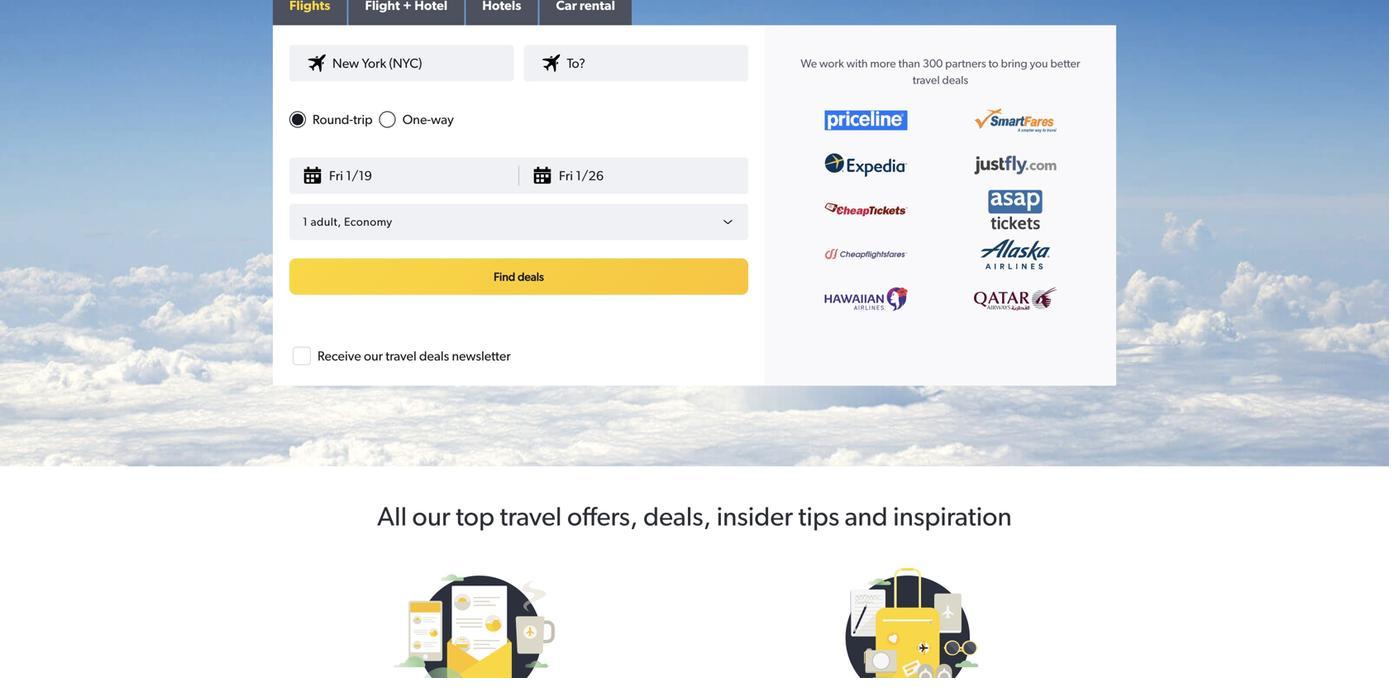 Task type: vqa. For each thing, say whether or not it's contained in the screenshot.
End date calendar input Use left and right arrow keys to change day. Use up and down arrow keys to change week. tab
no



Task type: describe. For each thing, give the bounding box(es) containing it.
none text field containing fri 1/19
[[289, 158, 748, 194]]

To? text field
[[524, 45, 748, 82]]

all our top travel offers, deals, insider tips and inspiration
[[377, 500, 1012, 531]]

fri for fri 1/26
[[559, 168, 573, 183]]

our for top
[[412, 500, 451, 531]]

qatarairways image
[[974, 287, 1057, 311]]

priceline image
[[825, 110, 908, 130]]

sign up image
[[390, 546, 572, 678]]

one-way
[[403, 112, 454, 127]]

tips
[[798, 500, 840, 531]]

one-
[[403, 112, 431, 127]]

1 adult, economy
[[303, 215, 392, 228]]

1
[[303, 215, 308, 228]]

new
[[332, 55, 359, 71]]

expedia image
[[825, 153, 908, 177]]

more
[[870, 57, 896, 70]]

fri 1/19
[[329, 168, 372, 183]]

cheapflightsfares image
[[825, 248, 908, 261]]

you
[[1030, 57, 1048, 70]]

deals,
[[643, 500, 711, 531]]

1/19
[[346, 168, 372, 183]]

cheaptickets image
[[825, 203, 908, 216]]

round-
[[313, 112, 353, 127]]

1 1 adult, economy button from the top
[[289, 204, 748, 240]]

better
[[1051, 57, 1081, 70]]

1/26
[[576, 168, 604, 183]]

get inspired image
[[818, 546, 1000, 678]]

york
[[362, 55, 386, 71]]

find deals
[[494, 270, 544, 283]]

all
[[377, 500, 407, 531]]

2 vertical spatial travel
[[500, 500, 562, 531]]

and
[[845, 500, 888, 531]]

we
[[801, 57, 817, 70]]

receive our travel deals newsletter
[[318, 348, 511, 364]]

find deals button
[[289, 259, 748, 295]]



Task type: locate. For each thing, give the bounding box(es) containing it.
offers,
[[567, 500, 638, 531]]

0 vertical spatial travel
[[913, 73, 940, 86]]

fri inside fri 1/26 button
[[559, 168, 573, 183]]

adult,
[[311, 215, 341, 228]]

deals inside we work with more than 300 partners to bring you better travel deals
[[942, 73, 969, 86]]

1 horizontal spatial our
[[412, 500, 451, 531]]

New York (NYC) text field
[[289, 45, 514, 82]]

travel inside we work with more than 300 partners to bring you better travel deals
[[913, 73, 940, 86]]

2 1 adult, economy button from the top
[[289, 215, 748, 229]]

fri 1/26
[[559, 168, 604, 183]]

1 horizontal spatial deals
[[518, 270, 544, 283]]

1 vertical spatial our
[[412, 500, 451, 531]]

fri left 1/26
[[559, 168, 573, 183]]

deals down partners
[[942, 73, 969, 86]]

economy
[[344, 215, 392, 228]]

new york (nyc)
[[332, 55, 422, 71]]

(nyc)
[[389, 55, 422, 71]]

deals right find at left top
[[518, 270, 544, 283]]

1 fri from the left
[[329, 168, 343, 183]]

fri 1/19 button
[[289, 158, 519, 194]]

our for travel
[[364, 348, 383, 364]]

fri left 1/19
[[329, 168, 343, 183]]

to?
[[567, 55, 586, 71]]

we work with more than 300 partners to bring you better travel deals
[[801, 57, 1081, 86]]

with
[[847, 57, 868, 70]]

asaptickets image
[[974, 187, 1057, 232]]

2 fri from the left
[[559, 168, 573, 183]]

travel down 300
[[913, 73, 940, 86]]

deals inside "button"
[[518, 270, 544, 283]]

300
[[923, 57, 943, 70]]

2 vertical spatial deals
[[419, 348, 449, 364]]

insider
[[717, 500, 793, 531]]

than
[[899, 57, 920, 70]]

trip
[[353, 112, 373, 127]]

fri 1/26 button
[[519, 158, 748, 194]]

way
[[431, 112, 454, 127]]

hawaiianairlines image
[[825, 287, 908, 311]]

round-trip
[[313, 112, 373, 127]]

fri inside fri 1/19 button
[[329, 168, 343, 183]]

smartfares image
[[974, 108, 1057, 133]]

1 vertical spatial travel
[[386, 348, 417, 364]]

1 horizontal spatial fri
[[559, 168, 573, 183]]

0 horizontal spatial our
[[364, 348, 383, 364]]

travel
[[913, 73, 940, 86], [386, 348, 417, 364], [500, 500, 562, 531]]

0 vertical spatial deals
[[942, 73, 969, 86]]

2 horizontal spatial travel
[[913, 73, 940, 86]]

0 horizontal spatial fri
[[329, 168, 343, 183]]

justfly image
[[974, 155, 1057, 175]]

travel right the receive at bottom
[[386, 348, 417, 364]]

0 horizontal spatial travel
[[386, 348, 417, 364]]

our right the receive at bottom
[[364, 348, 383, 364]]

None text field
[[289, 158, 748, 194]]

0 horizontal spatial deals
[[419, 348, 449, 364]]

bring
[[1001, 57, 1028, 70]]

travel right top at the left bottom of the page
[[500, 500, 562, 531]]

receive
[[318, 348, 361, 364]]

our right all
[[412, 500, 451, 531]]

to
[[989, 57, 999, 70]]

inspiration
[[893, 500, 1012, 531]]

deals left newsletter
[[419, 348, 449, 364]]

1 horizontal spatial travel
[[500, 500, 562, 531]]

newsletter
[[452, 348, 511, 364]]

fri
[[329, 168, 343, 183], [559, 168, 573, 183]]

our
[[364, 348, 383, 364], [412, 500, 451, 531]]

deals
[[942, 73, 969, 86], [518, 270, 544, 283], [419, 348, 449, 364]]

alaska image
[[974, 233, 1057, 276]]

partners
[[945, 57, 986, 70]]

fri for fri 1/19
[[329, 168, 343, 183]]

1 adult, economy button
[[289, 204, 748, 240], [289, 215, 748, 229]]

work
[[820, 57, 844, 70]]

0 vertical spatial our
[[364, 348, 383, 364]]

1 vertical spatial deals
[[518, 270, 544, 283]]

find
[[494, 270, 516, 283]]

2 horizontal spatial deals
[[942, 73, 969, 86]]

top
[[456, 500, 495, 531]]



